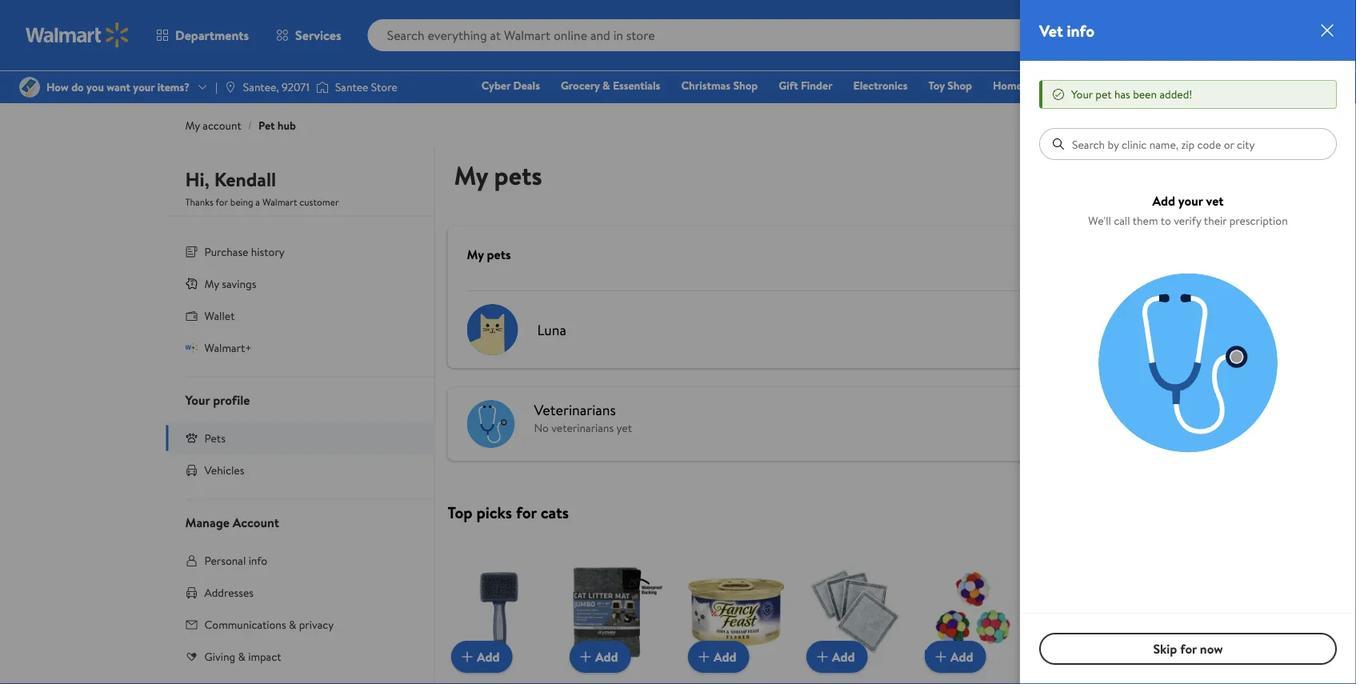 Task type: describe. For each thing, give the bounding box(es) containing it.
pets link
[[166, 422, 434, 454]]

wallet
[[205, 308, 235, 323]]

for inside button
[[1181, 640, 1198, 658]]

2 product group from the left
[[1044, 532, 1140, 684]]

hi,
[[185, 166, 210, 193]]

auto
[[1102, 78, 1125, 93]]

add to cart image for hartz ultraguard plus flea & tick collar for cats and kittens, 7 months protection image
[[1050, 648, 1069, 667]]

gift finder
[[779, 78, 833, 93]]

electronics
[[854, 78, 908, 93]]

them
[[1133, 213, 1159, 229]]

finder
[[801, 78, 833, 93]]

no
[[534, 420, 549, 436]]

search vet search field
[[1040, 128, 1338, 160]]

add for fancy feast wet cat food, flaked fish & shrimp feast, 3 oz. can image
[[714, 648, 737, 666]]

toy shop
[[929, 78, 973, 93]]

pets
[[205, 430, 226, 446]]

drymate jumbo cat litter mat - 100% phthalate and bpa free; machine washable; soft on paws - sky grey image
[[570, 564, 666, 660]]

to
[[1161, 213, 1172, 229]]

for inside hi, kendall thanks for being a walmart customer
[[216, 195, 228, 209]]

purchase history link
[[166, 236, 434, 268]]

vibrant life plastic cat pin brush image
[[451, 564, 547, 660]]

addresses link
[[166, 577, 434, 609]]

manage account
[[185, 514, 279, 531]]

& for communications
[[289, 617, 296, 632]]

one
[[1208, 78, 1232, 93]]

add button for vibrant life plastic cat pin brush image
[[451, 641, 512, 673]]

walmart
[[262, 195, 297, 209]]

pet hub link
[[259, 118, 296, 133]]

add to cart image for vibrant life plastic cat pin brush image
[[458, 648, 477, 667]]

5
[[1322, 18, 1327, 32]]

being
[[230, 195, 253, 209]]

your
[[1179, 192, 1204, 210]]

we'll
[[1089, 213, 1112, 229]]

top picks for cats
[[448, 502, 569, 524]]

your for your pet has been added!
[[1072, 86, 1094, 102]]

& for giving
[[238, 649, 246, 664]]

add to cart image
[[694, 648, 714, 667]]

prescription
[[1230, 213, 1289, 229]]

gift finder link
[[772, 77, 840, 94]]

fashion
[[1044, 78, 1081, 93]]

hi, kendall link
[[185, 166, 276, 199]]

shop for toy shop
[[948, 78, 973, 93]]

add for hartz ultraguard plus flea & tick collar for cats and kittens, 7 months protection image
[[1069, 648, 1092, 666]]

my pets for add
[[454, 157, 543, 193]]

your profile
[[185, 391, 250, 409]]

add for drymate jumbo cat litter mat - 100% phthalate and bpa free; machine washable; soft on paws - sky grey image
[[595, 648, 618, 666]]

my account / pet hub
[[185, 118, 296, 133]]

profile
[[213, 391, 250, 409]]

wallet link
[[166, 300, 434, 332]]

edit
[[1140, 322, 1159, 337]]

walmart image
[[26, 22, 130, 48]]

add your vet image
[[1099, 273, 1278, 453]]

Search search field
[[368, 19, 1081, 51]]

christmas shop
[[682, 78, 758, 93]]

vet
[[1040, 19, 1064, 42]]

$158.77
[[1306, 40, 1331, 51]]

cats
[[541, 502, 569, 524]]

vehicles link
[[166, 454, 434, 486]]

skip
[[1154, 640, 1178, 658]]

call
[[1115, 213, 1131, 229]]

add button for fancy feast wet cat food, flaked fish & shrimp feast, 3 oz. can image
[[688, 641, 749, 673]]

impact
[[248, 649, 281, 664]]

fashion link
[[1036, 77, 1088, 94]]

cyber deals
[[482, 78, 540, 93]]

fancy feast wet cat food, flaked fish & shrimp feast, 3 oz. can image
[[688, 564, 784, 660]]

personal
[[205, 553, 246, 568]]

kendall
[[214, 166, 276, 193]]

0 horizontal spatial walmart+
[[205, 340, 252, 355]]

vehicles
[[205, 462, 244, 478]]

thanks
[[185, 195, 214, 209]]

registry link
[[1139, 77, 1194, 94]]

communications
[[205, 617, 286, 632]]

edit button
[[1140, 317, 1159, 343]]

hartz ultraguard plus flea & tick collar for cats and kittens, 7 months protection image
[[1044, 564, 1140, 660]]

been
[[1134, 86, 1158, 102]]

add button for vibrant life pom pom cat toy, assorted colors image
[[925, 641, 986, 673]]

privacy
[[299, 617, 334, 632]]

skip for now button
[[1040, 633, 1338, 665]]

veterinarians
[[552, 420, 614, 436]]

purchase
[[205, 244, 249, 259]]

auto link
[[1094, 77, 1133, 94]]

personal info link
[[166, 545, 434, 577]]

communications & privacy link
[[166, 609, 434, 641]]

manage
[[185, 514, 230, 531]]

purchase history
[[205, 244, 285, 259]]

top
[[448, 502, 473, 524]]



Task type: vqa. For each thing, say whether or not it's contained in the screenshot.
'thighs'
no



Task type: locate. For each thing, give the bounding box(es) containing it.
for
[[216, 195, 228, 209], [516, 502, 537, 524], [1181, 640, 1198, 658]]

skip for now
[[1154, 640, 1224, 658]]

walmart+ link
[[1276, 77, 1338, 94], [166, 332, 434, 364]]

giving
[[205, 649, 235, 664]]

icon image
[[185, 277, 198, 290], [185, 341, 198, 354], [185, 432, 198, 445]]

home link
[[986, 77, 1030, 94]]

icon image inside walmart+ link
[[185, 341, 198, 354]]

1 product group from the left
[[925, 532, 1021, 684]]

5 add to cart image from the left
[[1050, 648, 1069, 667]]

walmart+ down the $158.77
[[1283, 78, 1331, 93]]

1 vertical spatial walmart+ link
[[166, 332, 434, 364]]

& left privacy
[[289, 617, 296, 632]]

premier pet replacement carbon filters for dog and cat fountains, pack of 4 image
[[807, 564, 903, 660]]

1 add to cart image from the left
[[458, 648, 477, 667]]

giving & impact link
[[166, 641, 434, 673]]

my account link
[[185, 118, 242, 133]]

savings
[[222, 276, 256, 291]]

vet info dialog
[[1021, 0, 1357, 684]]

add button for premier pet replacement carbon filters for dog and cat fountains, pack of 4 image
[[807, 641, 868, 673]]

0 vertical spatial your
[[1072, 86, 1094, 102]]

now
[[1201, 640, 1224, 658]]

their
[[1205, 213, 1228, 229]]

& inside communications & privacy link
[[289, 617, 296, 632]]

giving & impact
[[205, 649, 281, 664]]

cyber
[[482, 78, 511, 93]]

yet
[[617, 420, 632, 436]]

1 horizontal spatial for
[[516, 502, 537, 524]]

your pet has been added!
[[1072, 86, 1193, 102]]

1 vertical spatial icon image
[[185, 341, 198, 354]]

deals
[[514, 78, 540, 93]]

info
[[1068, 19, 1095, 42], [249, 553, 268, 568]]

3 icon image from the top
[[185, 432, 198, 445]]

addresses
[[205, 585, 254, 600]]

my savings
[[205, 276, 256, 291]]

1 vertical spatial walmart+
[[205, 340, 252, 355]]

add to cart image for vibrant life pom pom cat toy, assorted colors image
[[931, 648, 951, 667]]

1 horizontal spatial your
[[1072, 86, 1094, 102]]

0 vertical spatial info
[[1068, 19, 1095, 42]]

vet info
[[1040, 19, 1095, 42]]

info inside dialog
[[1068, 19, 1095, 42]]

0 vertical spatial walmart+ link
[[1276, 77, 1338, 94]]

your pet has been added! alert
[[1040, 80, 1338, 109]]

icon image inside "my savings" link
[[185, 277, 198, 290]]

add button
[[1139, 416, 1159, 432], [451, 641, 512, 673], [570, 641, 631, 673], [688, 641, 749, 673], [807, 641, 868, 673], [925, 641, 986, 673], [1044, 641, 1105, 673]]

customer
[[300, 195, 339, 209]]

one debit link
[[1201, 77, 1269, 94]]

add
[[1153, 192, 1176, 210], [1139, 416, 1159, 432], [477, 648, 500, 666], [595, 648, 618, 666], [714, 648, 737, 666], [832, 648, 855, 666], [951, 648, 974, 666], [1069, 648, 1092, 666]]

0 vertical spatial my pets
[[454, 157, 543, 193]]

0 horizontal spatial product group
[[925, 532, 1021, 684]]

0 vertical spatial pets
[[494, 157, 543, 193]]

home
[[993, 78, 1023, 93]]

your left pet
[[1072, 86, 1094, 102]]

pet
[[1096, 86, 1112, 102]]

your inside alert
[[1072, 86, 1094, 102]]

3 add to cart image from the left
[[813, 648, 832, 667]]

add for vibrant life pom pom cat toy, assorted colors image
[[951, 648, 974, 666]]

2 horizontal spatial &
[[603, 78, 610, 93]]

walmart+ link down the $158.77
[[1276, 77, 1338, 94]]

0 horizontal spatial walmart+ link
[[166, 332, 434, 364]]

2 add to cart image from the left
[[576, 648, 595, 667]]

& for grocery
[[603, 78, 610, 93]]

1 horizontal spatial product group
[[1044, 532, 1140, 684]]

toy shop link
[[922, 77, 980, 94]]

info for personal info
[[249, 553, 268, 568]]

1 vertical spatial &
[[289, 617, 296, 632]]

/
[[248, 118, 252, 133]]

walmart+ down wallet
[[205, 340, 252, 355]]

pets for edit
[[487, 246, 511, 263]]

& right grocery
[[603, 78, 610, 93]]

add inside add your vet we'll call them to verify their prescription
[[1153, 192, 1176, 210]]

for left cats on the bottom left
[[516, 502, 537, 524]]

info right vet
[[1068, 19, 1095, 42]]

2 vertical spatial icon image
[[185, 432, 198, 445]]

&
[[603, 78, 610, 93], [289, 617, 296, 632], [238, 649, 246, 664]]

vibrant life pom pom cat toy, assorted colors image
[[925, 564, 1021, 660]]

essentials
[[613, 78, 661, 93]]

2 icon image from the top
[[185, 341, 198, 354]]

gift
[[779, 78, 799, 93]]

1 horizontal spatial shop
[[948, 78, 973, 93]]

add for vibrant life plastic cat pin brush image
[[477, 648, 500, 666]]

icon image left pets
[[185, 432, 198, 445]]

your for your profile
[[185, 391, 210, 409]]

debit
[[1235, 78, 1262, 93]]

verify
[[1175, 213, 1202, 229]]

luna
[[538, 320, 567, 340]]

electronics link
[[847, 77, 915, 94]]

vet
[[1207, 192, 1225, 210]]

icon image for walmart+
[[185, 341, 198, 354]]

for left now
[[1181, 640, 1198, 658]]

0 horizontal spatial &
[[238, 649, 246, 664]]

0 vertical spatial walmart+
[[1283, 78, 1331, 93]]

pets for add
[[494, 157, 543, 193]]

dismiss image
[[1319, 21, 1338, 40]]

& inside giving & impact link
[[238, 649, 246, 664]]

0 vertical spatial icon image
[[185, 277, 198, 290]]

your
[[1072, 86, 1094, 102], [185, 391, 210, 409]]

0 horizontal spatial for
[[216, 195, 228, 209]]

add to cart image
[[458, 648, 477, 667], [576, 648, 595, 667], [813, 648, 832, 667], [931, 648, 951, 667], [1050, 648, 1069, 667]]

2 shop from the left
[[948, 78, 973, 93]]

for left being
[[216, 195, 228, 209]]

4 add to cart image from the left
[[931, 648, 951, 667]]

hub
[[278, 118, 296, 133]]

0 vertical spatial for
[[216, 195, 228, 209]]

veterinarians no veterinarians yet
[[534, 400, 632, 436]]

christmas
[[682, 78, 731, 93]]

1 icon image from the top
[[185, 277, 198, 290]]

shop right toy
[[948, 78, 973, 93]]

added!
[[1160, 86, 1193, 102]]

communications & privacy
[[205, 617, 334, 632]]

0 vertical spatial &
[[603, 78, 610, 93]]

add to cart image for drymate jumbo cat litter mat - 100% phthalate and bpa free; machine washable; soft on paws - sky grey image
[[576, 648, 595, 667]]

cyber deals link
[[475, 77, 548, 94]]

& inside grocery & essentials link
[[603, 78, 610, 93]]

icon image left the my savings
[[185, 277, 198, 290]]

1 horizontal spatial walmart+
[[1283, 78, 1331, 93]]

my savings link
[[166, 268, 434, 300]]

1 vertical spatial pets
[[487, 246, 511, 263]]

& right giving
[[238, 649, 246, 664]]

toy
[[929, 78, 945, 93]]

walmart+ link down "my savings" link
[[166, 332, 434, 364]]

1 horizontal spatial walmart+ link
[[1276, 77, 1338, 94]]

shop for christmas shop
[[734, 78, 758, 93]]

icon image for my savings
[[185, 277, 198, 290]]

add button for drymate jumbo cat litter mat - 100% phthalate and bpa free; machine washable; soft on paws - sky grey image
[[570, 641, 631, 673]]

your left "profile"
[[185, 391, 210, 409]]

veterinarians
[[534, 400, 616, 420]]

icon image for pets
[[185, 432, 198, 445]]

add for premier pet replacement carbon filters for dog and cat fountains, pack of 4 image
[[832, 648, 855, 666]]

pets
[[494, 157, 543, 193], [487, 246, 511, 263]]

shop right christmas
[[734, 78, 758, 93]]

grocery
[[561, 78, 600, 93]]

registry
[[1146, 78, 1187, 93]]

hi, kendall thanks for being a walmart customer
[[185, 166, 339, 209]]

1 vertical spatial your
[[185, 391, 210, 409]]

0 horizontal spatial info
[[249, 553, 268, 568]]

2 horizontal spatial for
[[1181, 640, 1198, 658]]

walmart+
[[1283, 78, 1331, 93], [205, 340, 252, 355]]

1 shop from the left
[[734, 78, 758, 93]]

has
[[1115, 86, 1131, 102]]

account
[[203, 118, 242, 133]]

one debit
[[1208, 78, 1262, 93]]

account
[[233, 514, 279, 531]]

Walmart Site-Wide search field
[[368, 19, 1081, 51]]

product group
[[925, 532, 1021, 684], [1044, 532, 1140, 684]]

my pets for edit
[[467, 246, 511, 263]]

0 horizontal spatial shop
[[734, 78, 758, 93]]

add your vet we'll call them to verify their prescription
[[1089, 192, 1289, 229]]

1 horizontal spatial &
[[289, 617, 296, 632]]

icon image up your profile
[[185, 341, 198, 354]]

vet photo image
[[467, 400, 515, 448]]

1 vertical spatial info
[[249, 553, 268, 568]]

pet
[[259, 118, 275, 133]]

grocery & essentials
[[561, 78, 661, 93]]

1 vertical spatial for
[[516, 502, 537, 524]]

0 horizontal spatial your
[[185, 391, 210, 409]]

grocery & essentials link
[[554, 77, 668, 94]]

2 vertical spatial for
[[1181, 640, 1198, 658]]

christmas shop link
[[674, 77, 765, 94]]

add to cart image for premier pet replacement carbon filters for dog and cat fountains, pack of 4 image
[[813, 648, 832, 667]]

info for vet info
[[1068, 19, 1095, 42]]

add button for hartz ultraguard plus flea & tick collar for cats and kittens, 7 months protection image
[[1044, 641, 1105, 673]]

icon image inside pets link
[[185, 432, 198, 445]]

info right personal
[[249, 553, 268, 568]]

2 vertical spatial &
[[238, 649, 246, 664]]

next slide for petcarousel list image
[[1127, 609, 1165, 648]]

1 horizontal spatial info
[[1068, 19, 1095, 42]]

1 vertical spatial my pets
[[467, 246, 511, 263]]



